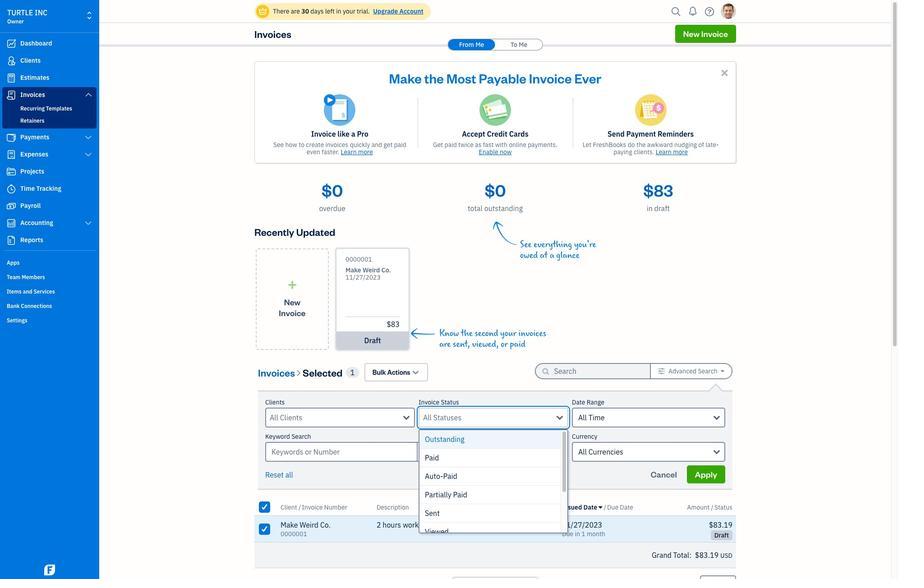 Task type: locate. For each thing, give the bounding box(es) containing it.
recently
[[255, 226, 294, 238]]

$83.19 right :
[[695, 551, 719, 560]]

auto-
[[425, 472, 443, 481]]

cards
[[509, 130, 529, 139]]

at
[[540, 250, 548, 261]]

invoice image
[[6, 91, 17, 100]]

bank connections link
[[2, 299, 97, 313]]

2 horizontal spatial the
[[637, 141, 646, 149]]

members
[[22, 274, 45, 281]]

0 vertical spatial chevron large down image
[[84, 134, 93, 141]]

items and services link
[[2, 285, 97, 298]]

co. inside 0000001 make weird co. 11/27/2023
[[382, 266, 391, 274]]

invoice down plus icon
[[279, 308, 306, 318]]

$0 inside "$0 overdue"
[[322, 180, 343, 201]]

the inside know the second your invoices are sent, viewed, or paid
[[461, 329, 473, 339]]

draft
[[655, 204, 670, 213], [364, 336, 381, 345], [715, 532, 729, 540]]

paid inside accept credit cards get paid twice as fast with online payments. enable now
[[445, 141, 457, 149]]

2 vertical spatial in
[[575, 530, 580, 538]]

of
[[699, 141, 704, 149]]

2 horizontal spatial /
[[711, 503, 714, 511]]

$0
[[322, 180, 343, 201], [485, 180, 506, 201]]

1 vertical spatial 11/27/2023
[[562, 521, 602, 530]]

$83.19
[[709, 521, 733, 530], [695, 551, 719, 560]]

new invoice link for know the second your invoices are sent, viewed, or paid
[[256, 249, 329, 350]]

more for send payment reminders
[[673, 148, 688, 156]]

1 vertical spatial time
[[589, 413, 605, 422]]

0 vertical spatial 0000001
[[346, 255, 372, 264]]

2
[[377, 521, 381, 530]]

chevron large down image down retainers link
[[84, 134, 93, 141]]

caretdown image left due date
[[599, 504, 603, 511]]

paid right get
[[394, 141, 407, 149]]

0 horizontal spatial $0
[[322, 180, 343, 201]]

invoices button
[[258, 365, 295, 380]]

a right at
[[550, 250, 554, 261]]

make inside make weird co. 0000001
[[281, 521, 298, 530]]

1 learn more from the left
[[341, 148, 373, 156]]

new down notifications 'image'
[[683, 28, 700, 39]]

$83.19 down status link
[[709, 521, 733, 530]]

see for see everything you're owed at a glance
[[520, 240, 532, 250]]

invoice up create
[[311, 130, 336, 139]]

new invoice down the go to help image
[[683, 28, 728, 39]]

1 horizontal spatial 11/27/2023
[[562, 521, 602, 530]]

glance
[[557, 250, 580, 261]]

or
[[501, 339, 508, 350]]

see
[[273, 141, 284, 149], [520, 240, 532, 250]]

0 vertical spatial invoices
[[326, 141, 349, 149]]

viewed option
[[420, 523, 561, 541]]

0 vertical spatial the
[[425, 69, 444, 87]]

paid right or
[[510, 339, 526, 350]]

chevron large down image inside expenses link
[[84, 151, 93, 158]]

caretdown image
[[721, 368, 725, 375], [599, 504, 603, 511]]

1 vertical spatial and
[[23, 288, 32, 295]]

1 vertical spatial clients
[[265, 398, 285, 407]]

date right issued date link
[[620, 503, 633, 511]]

paid inside know the second your invoices are sent, viewed, or paid
[[510, 339, 526, 350]]

paid up auto-
[[425, 453, 439, 463]]

0 horizontal spatial time
[[20, 185, 35, 193]]

0 horizontal spatial 0000001
[[281, 530, 307, 538]]

weird inside 0000001 make weird co. 11/27/2023
[[363, 266, 380, 274]]

invoices inside "see how to create invoices quickly and get paid even faster."
[[326, 141, 349, 149]]

make
[[389, 69, 422, 87], [346, 266, 361, 274], [281, 521, 298, 530]]

apps
[[7, 259, 20, 266]]

the left most on the top of page
[[425, 69, 444, 87]]

me inside to me link
[[519, 41, 528, 49]]

30
[[302, 7, 309, 15]]

the up sent,
[[461, 329, 473, 339]]

more down reminders
[[673, 148, 688, 156]]

caretdown image right advanced search
[[721, 368, 725, 375]]

0 vertical spatial time
[[20, 185, 35, 193]]

credit
[[487, 130, 508, 139]]

0 horizontal spatial the
[[425, 69, 444, 87]]

1 vertical spatial chevron large down image
[[84, 220, 93, 227]]

keyword search
[[265, 433, 311, 441]]

see how to create invoices quickly and get paid even faster.
[[273, 141, 407, 156]]

enable
[[479, 148, 499, 156]]

apps link
[[2, 256, 97, 269]]

/ for amount
[[711, 503, 714, 511]]

learn for reminders
[[656, 148, 672, 156]]

0 vertical spatial paid
[[425, 453, 439, 463]]

0 vertical spatial new invoice link
[[675, 25, 736, 43]]

invoices inside know the second your invoices are sent, viewed, or paid
[[519, 329, 546, 339]]

ever
[[575, 69, 602, 87]]

1 horizontal spatial the
[[461, 329, 473, 339]]

1 me from the left
[[476, 41, 484, 49]]

1 horizontal spatial more
[[673, 148, 688, 156]]

0 vertical spatial search
[[698, 367, 718, 375]]

expenses
[[20, 150, 48, 158]]

0 horizontal spatial me
[[476, 41, 484, 49]]

0 horizontal spatial invoices
[[326, 141, 349, 149]]

paid for partially
[[453, 491, 467, 500]]

1 horizontal spatial and
[[372, 141, 382, 149]]

learn more down reminders
[[656, 148, 688, 156]]

1 horizontal spatial clients
[[265, 398, 285, 407]]

$0 inside $0 total outstanding
[[485, 180, 506, 201]]

amount link
[[687, 503, 711, 511]]

1 chevron large down image from the top
[[84, 91, 93, 98]]

see left how
[[273, 141, 284, 149]]

1 horizontal spatial $0
[[485, 180, 506, 201]]

0 horizontal spatial learn more
[[341, 148, 373, 156]]

me right from
[[476, 41, 484, 49]]

status up $83.19 draft
[[715, 503, 733, 511]]

new invoice down plus icon
[[279, 297, 306, 318]]

make for make the most payable invoice ever
[[389, 69, 422, 87]]

1 vertical spatial the
[[637, 141, 646, 149]]

more
[[358, 148, 373, 156], [673, 148, 688, 156]]

0 vertical spatial make
[[389, 69, 422, 87]]

2 horizontal spatial draft
[[715, 532, 729, 540]]

1 vertical spatial due
[[562, 530, 574, 538]]

updated
[[296, 226, 335, 238]]

0 horizontal spatial paid
[[394, 141, 407, 149]]

chevron large down image
[[84, 134, 93, 141], [84, 220, 93, 227]]

left
[[325, 7, 335, 15]]

chevron large down image down payments link
[[84, 151, 93, 158]]

are inside know the second your invoices are sent, viewed, or paid
[[440, 339, 451, 350]]

0 vertical spatial check image
[[261, 503, 269, 512]]

check image left client
[[261, 503, 269, 512]]

clients
[[20, 56, 41, 65], [265, 398, 285, 407]]

and left get
[[372, 141, 382, 149]]

1 horizontal spatial are
[[440, 339, 451, 350]]

1 learn from the left
[[341, 148, 357, 156]]

2 more from the left
[[673, 148, 688, 156]]

are down know
[[440, 339, 451, 350]]

0 vertical spatial $83
[[644, 180, 673, 201]]

reset all button
[[265, 470, 293, 481]]

1 left month
[[582, 530, 586, 538]]

payroll
[[20, 202, 41, 210]]

1 vertical spatial are
[[440, 339, 451, 350]]

2 horizontal spatial in
[[647, 204, 653, 213]]

learn more for reminders
[[656, 148, 688, 156]]

from me link
[[448, 39, 495, 50]]

1 vertical spatial your
[[500, 329, 517, 339]]

due down the issued
[[562, 530, 574, 538]]

1 horizontal spatial due
[[607, 503, 619, 511]]

draft inside $83 in draft
[[655, 204, 670, 213]]

2 / from the left
[[604, 503, 606, 511]]

1 vertical spatial a
[[550, 250, 554, 261]]

0000001 inside 0000001 make weird co. 11/27/2023
[[346, 255, 372, 264]]

due date
[[607, 503, 633, 511]]

0 horizontal spatial learn
[[341, 148, 357, 156]]

status up the outstanding
[[441, 398, 459, 407]]

all left 'fields'
[[423, 448, 432, 457]]

0 vertical spatial invoices
[[255, 28, 291, 40]]

currencies
[[589, 448, 624, 457]]

plus image
[[287, 280, 298, 289]]

chevron large down image up reports link
[[84, 220, 93, 227]]

2 check image from the top
[[261, 525, 269, 534]]

$0 up outstanding
[[485, 180, 506, 201]]

and right items
[[23, 288, 32, 295]]

auto-paid
[[425, 472, 457, 481]]

bulk actions button
[[365, 363, 428, 382]]

are left '30' at left
[[291, 7, 300, 15]]

search right the advanced
[[698, 367, 718, 375]]

all inside all time dropdown button
[[578, 413, 587, 422]]

0 vertical spatial and
[[372, 141, 382, 149]]

let
[[583, 141, 592, 149]]

0 vertical spatial 11/27/2023
[[346, 273, 381, 282]]

2 me from the left
[[519, 41, 528, 49]]

your left trial. at the top of page
[[343, 7, 355, 15]]

reset all
[[265, 471, 293, 480]]

connections
[[21, 303, 52, 310]]

learn right 'clients.'
[[656, 148, 672, 156]]

clients down invoices button
[[265, 398, 285, 407]]

description link
[[377, 503, 409, 511]]

2 horizontal spatial make
[[389, 69, 422, 87]]

1 $0 from the left
[[322, 180, 343, 201]]

1 vertical spatial invoices
[[519, 329, 546, 339]]

check image
[[261, 503, 269, 512], [261, 525, 269, 534]]

invoice like a pro image
[[324, 94, 356, 126]]

1 chevron large down image from the top
[[84, 134, 93, 141]]

0 horizontal spatial clients
[[20, 56, 41, 65]]

paid up partially paid
[[443, 472, 457, 481]]

0 vertical spatial draft
[[655, 204, 670, 213]]

advanced search
[[669, 367, 718, 375]]

1 horizontal spatial a
[[550, 250, 554, 261]]

2 vertical spatial make
[[281, 521, 298, 530]]

make for make weird co. 0000001
[[281, 521, 298, 530]]

search inside "dropdown button"
[[698, 367, 718, 375]]

2 chevron large down image from the top
[[84, 151, 93, 158]]

2 horizontal spatial paid
[[510, 339, 526, 350]]

0 horizontal spatial weird
[[300, 521, 319, 530]]

chevron large down image for payments
[[84, 134, 93, 141]]

due
[[607, 503, 619, 511], [562, 530, 574, 538]]

0000001
[[346, 255, 372, 264], [281, 530, 307, 538]]

paid right get on the left of the page
[[445, 141, 457, 149]]

to
[[511, 41, 517, 49]]

send
[[608, 130, 625, 139]]

search image
[[669, 5, 684, 18]]

1 vertical spatial draft
[[364, 336, 381, 345]]

freshbooks
[[593, 141, 627, 149]]

all down currency
[[579, 448, 587, 457]]

estimates
[[20, 74, 49, 82]]

all inside all currencies dropdown button
[[579, 448, 587, 457]]

more down pro
[[358, 148, 373, 156]]

due date link
[[607, 503, 633, 511]]

0 horizontal spatial your
[[343, 7, 355, 15]]

1 vertical spatial check image
[[261, 525, 269, 534]]

new invoice link
[[675, 25, 736, 43], [256, 249, 329, 350]]

due right issued date link
[[607, 503, 619, 511]]

$0 total outstanding
[[468, 180, 523, 213]]

1 check image from the top
[[261, 503, 269, 512]]

all for all fields
[[423, 448, 432, 457]]

2 chevron large down image from the top
[[84, 220, 93, 227]]

1 vertical spatial 0000001
[[281, 530, 307, 538]]

check image left make weird co. 0000001
[[261, 525, 269, 534]]

more for invoice like a pro
[[358, 148, 373, 156]]

me right to
[[519, 41, 528, 49]]

the right do
[[637, 141, 646, 149]]

2 learn more from the left
[[656, 148, 688, 156]]

time inside main element
[[20, 185, 35, 193]]

outstanding option
[[420, 430, 561, 449]]

invoice down the go to help image
[[702, 28, 728, 39]]

account
[[400, 7, 424, 15]]

all currencies
[[579, 448, 624, 457]]

1 left bulk
[[351, 368, 355, 377]]

date
[[572, 398, 585, 407], [584, 503, 597, 511], [620, 503, 633, 511]]

new inside new invoice
[[284, 297, 301, 307]]

1 horizontal spatial make
[[346, 266, 361, 274]]

sent option
[[420, 504, 561, 523]]

1 vertical spatial co.
[[320, 521, 331, 530]]

date right the issued
[[584, 503, 597, 511]]

freshbooks image
[[42, 565, 57, 576]]

time down range
[[589, 413, 605, 422]]

grand total : $83.19 usd
[[652, 551, 733, 560]]

2 $0 from the left
[[485, 180, 506, 201]]

close image
[[720, 68, 730, 78]]

0 horizontal spatial make
[[281, 521, 298, 530]]

$83
[[644, 180, 673, 201], [387, 320, 400, 329]]

1 inside 11/27/2023 due in 1 month
[[582, 530, 586, 538]]

0 vertical spatial new invoice
[[683, 28, 728, 39]]

1 vertical spatial new invoice
[[279, 297, 306, 318]]

weird inside make weird co. 0000001
[[300, 521, 319, 530]]

11/27/2023 inside 11/27/2023 due in 1 month
[[562, 521, 602, 530]]

time right timer icon
[[20, 185, 35, 193]]

all fields
[[423, 448, 453, 457]]

me inside from me link
[[476, 41, 484, 49]]

0 horizontal spatial and
[[23, 288, 32, 295]]

quickly
[[350, 141, 370, 149]]

to
[[299, 141, 305, 149]]

0 vertical spatial in
[[336, 7, 341, 15]]

1 vertical spatial invoices
[[20, 91, 45, 99]]

1 more from the left
[[358, 148, 373, 156]]

2 vertical spatial the
[[461, 329, 473, 339]]

1 horizontal spatial see
[[520, 240, 532, 250]]

invoices
[[326, 141, 349, 149], [519, 329, 546, 339]]

0 vertical spatial caretdown image
[[721, 368, 725, 375]]

accounting
[[20, 219, 53, 227]]

invoice like a pro
[[311, 130, 369, 139]]

1 horizontal spatial me
[[519, 41, 528, 49]]

learn more down pro
[[341, 148, 373, 156]]

1 horizontal spatial 0000001
[[346, 255, 372, 264]]

see inside see everything you're owed at a glance
[[520, 240, 532, 250]]

the for make the most payable invoice ever
[[425, 69, 444, 87]]

due inside 11/27/2023 due in 1 month
[[562, 530, 574, 538]]

Items per page: field
[[700, 576, 736, 579]]

in inside $83 in draft
[[647, 204, 653, 213]]

3 / from the left
[[711, 503, 714, 511]]

know
[[440, 329, 459, 339]]

1 vertical spatial search
[[292, 433, 311, 441]]

list box
[[420, 430, 568, 541]]

0 horizontal spatial new
[[284, 297, 301, 307]]

paid
[[425, 453, 439, 463], [443, 472, 457, 481], [453, 491, 467, 500]]

team members link
[[2, 270, 97, 284]]

0 horizontal spatial more
[[358, 148, 373, 156]]

see inside "see how to create invoices quickly and get paid even faster."
[[273, 141, 284, 149]]

1 horizontal spatial draft
[[655, 204, 670, 213]]

/ left due date link at the right bottom
[[604, 503, 606, 511]]

1 horizontal spatial paid
[[445, 141, 457, 149]]

0 vertical spatial co.
[[382, 266, 391, 274]]

co.
[[382, 266, 391, 274], [320, 521, 331, 530]]

0 horizontal spatial 11/27/2023
[[346, 273, 381, 282]]

total
[[468, 204, 483, 213]]

your up or
[[500, 329, 517, 339]]

chevron large down image up "recurring templates" link at the left
[[84, 91, 93, 98]]

are
[[291, 7, 300, 15], [440, 339, 451, 350]]

0 vertical spatial clients
[[20, 56, 41, 65]]

search right keyword
[[292, 433, 311, 441]]

0 horizontal spatial caretdown image
[[599, 504, 603, 511]]

learn right faster.
[[341, 148, 357, 156]]

0 horizontal spatial due
[[562, 530, 574, 538]]

0 vertical spatial are
[[291, 7, 300, 15]]

draft inside $83.19 draft
[[715, 532, 729, 540]]

usd
[[721, 552, 733, 560]]

chevrondown image
[[412, 368, 420, 377]]

all inside keyword search field
[[423, 448, 432, 457]]

1 horizontal spatial /
[[604, 503, 606, 511]]

paid right partially at the bottom of the page
[[453, 491, 467, 500]]

go to help image
[[703, 5, 717, 18]]

$0 up overdue
[[322, 180, 343, 201]]

new
[[683, 28, 700, 39], [284, 297, 301, 307]]

learn more
[[341, 148, 373, 156], [656, 148, 688, 156]]

1 vertical spatial status
[[715, 503, 733, 511]]

/ for client
[[299, 503, 301, 511]]

clients up estimates
[[20, 56, 41, 65]]

all for all currencies
[[579, 448, 587, 457]]

2 learn from the left
[[656, 148, 672, 156]]

/ right client
[[299, 503, 301, 511]]

late-
[[706, 141, 719, 149]]

learn for a
[[341, 148, 357, 156]]

chevron large down image
[[84, 91, 93, 98], [84, 151, 93, 158]]

recurring templates link
[[4, 103, 95, 114]]

1 horizontal spatial learn
[[656, 148, 672, 156]]

me for to me
[[519, 41, 528, 49]]

estimate image
[[6, 74, 17, 83]]

there are 30 days left in your trial. upgrade account
[[273, 7, 424, 15]]

1 vertical spatial 1
[[582, 530, 586, 538]]

client image
[[6, 56, 17, 65]]

a left pro
[[351, 130, 355, 139]]

0 vertical spatial weird
[[363, 266, 380, 274]]

new invoice link for invoices
[[675, 25, 736, 43]]

and
[[372, 141, 382, 149], [23, 288, 32, 295]]

your inside know the second your invoices are sent, viewed, or paid
[[500, 329, 517, 339]]

make weird co. 0000001
[[281, 521, 331, 538]]

1 / from the left
[[299, 503, 301, 511]]

awkward
[[647, 141, 673, 149]]

see up owed
[[520, 240, 532, 250]]

new down plus icon
[[284, 297, 301, 307]]

owner
[[7, 18, 24, 25]]

Keyword Search field
[[417, 442, 569, 462]]

invoices
[[255, 28, 291, 40], [20, 91, 45, 99], [258, 366, 295, 379]]

date for issued
[[584, 503, 597, 511]]

invoice right client link
[[302, 503, 323, 511]]

all down date range
[[578, 413, 587, 422]]

1 horizontal spatial 1
[[582, 530, 586, 538]]

month
[[587, 530, 605, 538]]

/ left status link
[[711, 503, 714, 511]]

new invoice
[[683, 28, 728, 39], [279, 297, 306, 318]]

1 horizontal spatial new invoice link
[[675, 25, 736, 43]]



Task type: vqa. For each thing, say whether or not it's contained in the screenshot.


Task type: describe. For each thing, give the bounding box(es) containing it.
check image for description link
[[261, 503, 269, 512]]

online
[[509, 141, 527, 149]]

issued
[[562, 503, 582, 511]]

like
[[338, 130, 350, 139]]

report image
[[6, 236, 17, 245]]

date for due
[[620, 503, 633, 511]]

faster.
[[322, 148, 339, 156]]

now
[[500, 148, 512, 156]]

0 vertical spatial your
[[343, 7, 355, 15]]

templates
[[46, 105, 72, 112]]

auto-paid option
[[420, 467, 561, 486]]

0 horizontal spatial new invoice
[[279, 297, 306, 318]]

$0 for $0 overdue
[[322, 180, 343, 201]]

projects
[[20, 167, 44, 176]]

client / invoice number
[[281, 503, 347, 511]]

partially paid option
[[420, 486, 561, 504]]

days
[[311, 7, 324, 15]]

team
[[7, 274, 20, 281]]

0 horizontal spatial 1
[[351, 368, 355, 377]]

all for all time
[[578, 413, 587, 422]]

amount / status
[[687, 503, 733, 511]]

settings image
[[658, 368, 665, 375]]

items
[[7, 288, 22, 295]]

description
[[377, 503, 409, 511]]

everything
[[534, 240, 572, 250]]

caretdown image inside issued date link
[[599, 504, 603, 511]]

apply
[[695, 469, 717, 480]]

recurring
[[20, 105, 45, 112]]

invoice left the ever
[[529, 69, 572, 87]]

most
[[447, 69, 476, 87]]

projects link
[[2, 164, 97, 180]]

viewed
[[425, 528, 449, 537]]

apply button
[[687, 466, 726, 484]]

co. inside make weird co. 0000001
[[320, 521, 331, 530]]

paid inside "see how to create invoices quickly and get paid even faster."
[[394, 141, 407, 149]]

get
[[384, 141, 393, 149]]

notifications image
[[686, 2, 700, 20]]

recurring templates
[[20, 105, 72, 112]]

chart image
[[6, 219, 17, 228]]

11/27/2023 inside 0000001 make weird co. 11/27/2023
[[346, 273, 381, 282]]

main element
[[0, 0, 122, 579]]

search for advanced search
[[698, 367, 718, 375]]

0 vertical spatial due
[[607, 503, 619, 511]]

list box containing outstanding
[[420, 430, 568, 541]]

invoice down chevrondown image
[[419, 398, 440, 407]]

1 horizontal spatial caretdown image
[[721, 368, 725, 375]]

0000001 inside make weird co. 0000001
[[281, 530, 307, 538]]

time inside dropdown button
[[589, 413, 605, 422]]

search for keyword search
[[292, 433, 311, 441]]

services
[[34, 288, 55, 295]]

0 horizontal spatial draft
[[364, 336, 381, 345]]

clients link
[[2, 53, 97, 69]]

how
[[285, 141, 297, 149]]

nudging
[[675, 141, 697, 149]]

with
[[495, 141, 508, 149]]

inc
[[35, 8, 47, 17]]

invoices inside main element
[[20, 91, 45, 99]]

advanced
[[669, 367, 697, 375]]

reports link
[[2, 232, 97, 249]]

fast
[[483, 141, 494, 149]]

All Statuses search field
[[423, 412, 557, 423]]

1 horizontal spatial new invoice
[[683, 28, 728, 39]]

all currencies button
[[572, 442, 726, 462]]

$83 for $83 in draft
[[644, 180, 673, 201]]

fields
[[433, 448, 453, 457]]

0 vertical spatial a
[[351, 130, 355, 139]]

$83 for $83
[[387, 320, 400, 329]]

0 horizontal spatial status
[[441, 398, 459, 407]]

all time
[[578, 413, 605, 422]]

2 hours work link
[[366, 516, 559, 543]]

Search text field
[[554, 364, 636, 379]]

and inside main element
[[23, 288, 32, 295]]

payable
[[479, 69, 527, 87]]

trial.
[[357, 7, 370, 15]]

second
[[475, 329, 498, 339]]

learn more for a
[[341, 148, 373, 156]]

keyword
[[265, 433, 290, 441]]

total
[[674, 551, 690, 560]]

reset
[[265, 471, 284, 480]]

sent,
[[453, 339, 470, 350]]

2 hours work
[[377, 521, 419, 530]]

all time button
[[572, 408, 726, 428]]

dashboard image
[[6, 39, 17, 48]]

reports
[[20, 236, 43, 244]]

0 horizontal spatial in
[[336, 7, 341, 15]]

paid inside option
[[425, 453, 439, 463]]

actions
[[387, 368, 410, 377]]

send payment reminders
[[608, 130, 694, 139]]

All Clients search field
[[270, 412, 403, 423]]

chevron large down image for accounting
[[84, 220, 93, 227]]

$83 in draft
[[644, 180, 673, 213]]

client
[[281, 503, 297, 511]]

invoice number link
[[302, 503, 347, 511]]

payroll link
[[2, 198, 97, 214]]

turtle inc owner
[[7, 8, 47, 25]]

issued date link
[[562, 503, 604, 511]]

chevron large down image for expenses
[[84, 151, 93, 158]]

$83.19 draft
[[709, 521, 733, 540]]

partially paid
[[425, 491, 467, 500]]

payments
[[20, 133, 49, 141]]

make the most payable invoice ever
[[389, 69, 602, 87]]

hours
[[383, 521, 401, 530]]

from
[[459, 41, 474, 49]]

timer image
[[6, 185, 17, 194]]

payment image
[[6, 133, 17, 142]]

send payment reminders image
[[635, 94, 667, 126]]

1 horizontal spatial new
[[683, 28, 700, 39]]

accept credit cards image
[[480, 94, 511, 126]]

as
[[475, 141, 482, 149]]

clients inside clients link
[[20, 56, 41, 65]]

see for see how to create invoices quickly and get paid even faster.
[[273, 141, 284, 149]]

crown image
[[258, 7, 268, 16]]

check image for 2 hours work link
[[261, 525, 269, 534]]

advanced search button
[[651, 364, 732, 379]]

0 vertical spatial $83.19
[[709, 521, 733, 530]]

0000001 make weird co. 11/27/2023
[[346, 255, 391, 282]]

1 vertical spatial $83.19
[[695, 551, 719, 560]]

all
[[286, 471, 293, 480]]

$0 for $0 total outstanding
[[485, 180, 506, 201]]

recently updated
[[255, 226, 335, 238]]

paying
[[614, 148, 633, 156]]

chevron large down image for invoices
[[84, 91, 93, 98]]

me for from me
[[476, 41, 484, 49]]

invoices for paid
[[519, 329, 546, 339]]

money image
[[6, 202, 17, 211]]

to me link
[[496, 39, 543, 50]]

accept credit cards get paid twice as fast with online payments. enable now
[[433, 130, 558, 156]]

date range
[[572, 398, 605, 407]]

twice
[[458, 141, 474, 149]]

2 vertical spatial invoices
[[258, 366, 295, 379]]

the inside let freshbooks do the awkward nudging of late- paying clients.
[[637, 141, 646, 149]]

expense image
[[6, 150, 17, 159]]

see everything you're owed at a glance
[[520, 240, 596, 261]]

Keyword Search text field
[[265, 442, 417, 462]]

currency
[[572, 433, 598, 441]]

partially
[[425, 491, 452, 500]]

project image
[[6, 167, 17, 176]]

date left range
[[572, 398, 585, 407]]

make inside 0000001 make weird co. 11/27/2023
[[346, 266, 361, 274]]

cancel
[[651, 469, 677, 480]]

payment
[[627, 130, 656, 139]]

0 horizontal spatial are
[[291, 7, 300, 15]]

grand
[[652, 551, 672, 560]]

invoices for even
[[326, 141, 349, 149]]

a inside see everything you're owed at a glance
[[550, 250, 554, 261]]

settings link
[[2, 314, 97, 327]]

paid option
[[420, 449, 561, 467]]

issued date
[[562, 503, 597, 511]]

time tracking link
[[2, 181, 97, 197]]

pro
[[357, 130, 369, 139]]

in inside 11/27/2023 due in 1 month
[[575, 530, 580, 538]]

dashboard link
[[2, 36, 97, 52]]

invoices link
[[2, 87, 97, 103]]

paid for auto-
[[443, 472, 457, 481]]

and inside "see how to create invoices quickly and get paid even faster."
[[372, 141, 382, 149]]

the for know the second your invoices are sent, viewed, or paid
[[461, 329, 473, 339]]

number
[[324, 503, 347, 511]]



